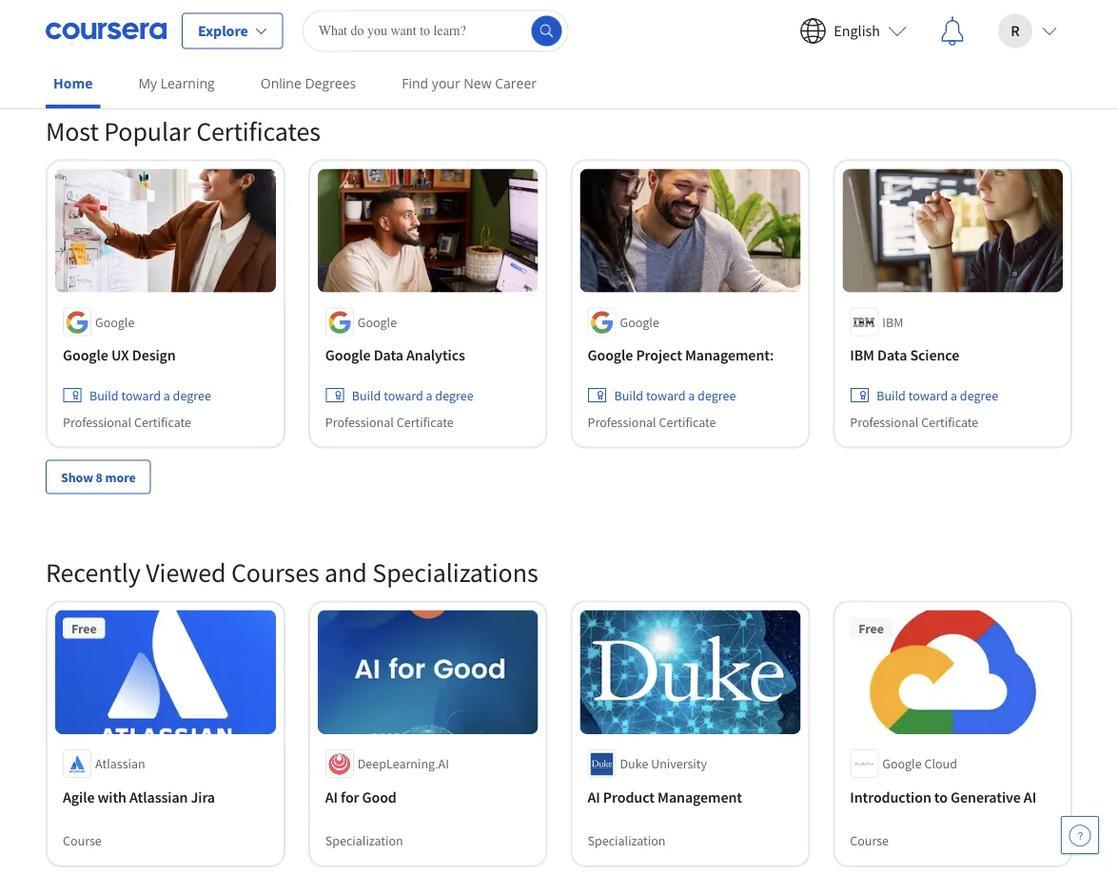 Task type: locate. For each thing, give the bounding box(es) containing it.
2 show from the top
[[61, 469, 93, 486]]

online
[[261, 74, 302, 92]]

cloud
[[925, 756, 958, 773]]

google ux design
[[63, 346, 176, 365]]

4 certificate from the left
[[922, 414, 979, 431]]

1 horizontal spatial ai
[[588, 788, 600, 807]]

build down project
[[615, 387, 644, 404]]

google data analytics
[[325, 346, 465, 365]]

2 professional from the left
[[325, 414, 394, 431]]

8 inside most popular certificates collection element
[[96, 469, 103, 486]]

certificate down google data analytics "link"
[[397, 414, 454, 431]]

2 show 8 more button from the top
[[46, 461, 151, 495]]

1 professional certificate from the left
[[63, 414, 191, 431]]

data left science
[[878, 346, 908, 365]]

professional certificate down ibm data science
[[850, 414, 979, 431]]

0 vertical spatial show
[[61, 27, 93, 44]]

0 horizontal spatial course
[[63, 833, 102, 850]]

a for management:
[[689, 387, 695, 404]]

3 build from the left
[[615, 387, 644, 404]]

a down google project management: link
[[689, 387, 695, 404]]

google up google data analytics
[[358, 314, 397, 331]]

1 show 8 more from the top
[[61, 27, 136, 44]]

agile
[[63, 788, 95, 807]]

professional certificate for design
[[63, 414, 191, 431]]

professional certificate down ux
[[63, 414, 191, 431]]

degree for design
[[173, 387, 211, 404]]

online degrees
[[261, 74, 356, 92]]

more inside most popular certificates collection element
[[105, 469, 136, 486]]

4 build toward a degree from the left
[[877, 387, 999, 404]]

generative
[[951, 788, 1021, 807]]

google cloud
[[883, 756, 958, 773]]

management:
[[685, 346, 774, 365]]

1 horizontal spatial specialization
[[588, 833, 666, 850]]

specialization for product
[[588, 833, 666, 850]]

ux
[[111, 346, 129, 365]]

3 build toward a degree from the left
[[615, 387, 736, 404]]

duke university
[[620, 756, 707, 773]]

1 toward from the left
[[121, 387, 161, 404]]

degrees
[[305, 74, 356, 92]]

1 a from the left
[[164, 387, 170, 404]]

agile with atlassian jira link
[[63, 786, 268, 809]]

specialization down ai for good
[[325, 833, 403, 850]]

0 vertical spatial more
[[105, 27, 136, 44]]

course
[[63, 833, 102, 850], [850, 833, 889, 850]]

2 certificate from the left
[[397, 414, 454, 431]]

3 professional certificate from the left
[[588, 414, 716, 431]]

0 horizontal spatial ibm
[[850, 346, 875, 365]]

8 inside the earn your degree collection element
[[96, 27, 103, 44]]

1 vertical spatial show
[[61, 469, 93, 486]]

build down ibm data science
[[877, 387, 906, 404]]

8 for show 8 more button within most popular certificates collection element
[[96, 469, 103, 486]]

professional down google data analytics
[[325, 414, 394, 431]]

help center image
[[1069, 824, 1092, 847]]

build toward a degree down science
[[877, 387, 999, 404]]

a down google ux design link
[[164, 387, 170, 404]]

degree
[[173, 387, 211, 404], [435, 387, 474, 404], [698, 387, 736, 404], [960, 387, 999, 404]]

degree down google ux design link
[[173, 387, 211, 404]]

professional certificate for management:
[[588, 414, 716, 431]]

specialization down product
[[588, 833, 666, 850]]

4 professional certificate from the left
[[850, 414, 979, 431]]

toward down project
[[646, 387, 686, 404]]

3 toward from the left
[[646, 387, 686, 404]]

toward down google data analytics
[[384, 387, 423, 404]]

certificate for analytics
[[397, 414, 454, 431]]

1 free from the left
[[71, 620, 97, 638]]

degree for science
[[960, 387, 999, 404]]

certificate down google ux design link
[[134, 414, 191, 431]]

ibm left science
[[850, 346, 875, 365]]

course down 'agile'
[[63, 833, 102, 850]]

a for analytics
[[426, 387, 433, 404]]

build down google data analytics
[[352, 387, 381, 404]]

ai inside introduction to generative ai link
[[1024, 788, 1037, 807]]

1 vertical spatial show 8 more
[[61, 469, 136, 486]]

1 horizontal spatial course
[[850, 833, 889, 850]]

analytics
[[407, 346, 465, 365]]

professional for google project management:
[[588, 414, 657, 431]]

4 a from the left
[[951, 387, 958, 404]]

1 data from the left
[[374, 346, 404, 365]]

2 data from the left
[[878, 346, 908, 365]]

0 horizontal spatial free
[[71, 620, 97, 638]]

free for introduction
[[859, 620, 884, 638]]

0 vertical spatial 8
[[96, 27, 103, 44]]

0 vertical spatial show 8 more button
[[46, 18, 151, 53]]

build toward a degree for analytics
[[352, 387, 474, 404]]

1 vertical spatial more
[[105, 469, 136, 486]]

ai left for
[[325, 788, 338, 807]]

0 vertical spatial ibm
[[883, 314, 904, 331]]

2 ai from the left
[[588, 788, 600, 807]]

1 more from the top
[[105, 27, 136, 44]]

1 certificate from the left
[[134, 414, 191, 431]]

2 show 8 more from the top
[[61, 469, 136, 486]]

r
[[1011, 21, 1020, 40]]

atlassian left jira
[[130, 788, 188, 807]]

project
[[636, 346, 683, 365]]

ai right generative
[[1024, 788, 1037, 807]]

8
[[96, 27, 103, 44], [96, 469, 103, 486]]

science
[[911, 346, 960, 365]]

ibm
[[883, 314, 904, 331], [850, 346, 875, 365]]

0 horizontal spatial specialization
[[325, 833, 403, 850]]

a down google data analytics "link"
[[426, 387, 433, 404]]

toward
[[121, 387, 161, 404], [384, 387, 423, 404], [646, 387, 686, 404], [909, 387, 948, 404]]

specialization
[[325, 833, 403, 850], [588, 833, 666, 850]]

ibm up ibm data science
[[883, 314, 904, 331]]

ai inside ai product management link
[[588, 788, 600, 807]]

google up google ux design
[[95, 314, 135, 331]]

design
[[132, 346, 176, 365]]

toward down design at the left
[[121, 387, 161, 404]]

toward down science
[[909, 387, 948, 404]]

2 more from the top
[[105, 469, 136, 486]]

2 specialization from the left
[[588, 833, 666, 850]]

introduction to generative ai
[[850, 788, 1037, 807]]

1 professional from the left
[[63, 414, 132, 431]]

google left analytics
[[325, 346, 371, 365]]

ai left product
[[588, 788, 600, 807]]

1 specialization from the left
[[325, 833, 403, 850]]

recently viewed courses and specializations
[[46, 556, 538, 590]]

certificate for management:
[[659, 414, 716, 431]]

more inside the earn your degree collection element
[[105, 27, 136, 44]]

google project management: link
[[588, 344, 793, 367]]

google
[[95, 314, 135, 331], [358, 314, 397, 331], [620, 314, 660, 331], [63, 346, 108, 365], [325, 346, 371, 365], [588, 346, 633, 365], [883, 756, 922, 773]]

build toward a degree for design
[[89, 387, 211, 404]]

degree down analytics
[[435, 387, 474, 404]]

2 horizontal spatial ai
[[1024, 788, 1037, 807]]

1 vertical spatial 8
[[96, 469, 103, 486]]

more for show 8 more button within the the earn your degree collection element
[[105, 27, 136, 44]]

ibm data science link
[[850, 344, 1056, 367]]

professional for google ux design
[[63, 414, 132, 431]]

0 horizontal spatial ai
[[325, 788, 338, 807]]

professional down project
[[588, 414, 657, 431]]

ai for ai product management
[[588, 788, 600, 807]]

1 build from the left
[[89, 387, 119, 404]]

degree down management:
[[698, 387, 736, 404]]

most
[[46, 114, 99, 147]]

2 a from the left
[[426, 387, 433, 404]]

2 toward from the left
[[384, 387, 423, 404]]

3 ai from the left
[[1024, 788, 1037, 807]]

1 degree from the left
[[173, 387, 211, 404]]

1 vertical spatial show 8 more button
[[46, 461, 151, 495]]

atlassian
[[95, 756, 145, 773], [130, 788, 188, 807]]

professional down ibm data science
[[850, 414, 919, 431]]

certificate
[[134, 414, 191, 431], [397, 414, 454, 431], [659, 414, 716, 431], [922, 414, 979, 431]]

ibm data science
[[850, 346, 960, 365]]

degree down ibm data science link at the top of the page
[[960, 387, 999, 404]]

build down google ux design
[[89, 387, 119, 404]]

build
[[89, 387, 119, 404], [352, 387, 381, 404], [615, 387, 644, 404], [877, 387, 906, 404]]

show 8 more button
[[46, 18, 151, 53], [46, 461, 151, 495]]

certificates
[[196, 114, 321, 147]]

1 8 from the top
[[96, 27, 103, 44]]

build toward a degree for science
[[877, 387, 999, 404]]

free
[[71, 620, 97, 638], [859, 620, 884, 638]]

certificate down google project management: link
[[659, 414, 716, 431]]

build toward a degree for management:
[[615, 387, 736, 404]]

a
[[164, 387, 170, 404], [426, 387, 433, 404], [689, 387, 695, 404], [951, 387, 958, 404]]

certificate down ibm data science link at the top of the page
[[922, 414, 979, 431]]

4 degree from the left
[[960, 387, 999, 404]]

professional
[[63, 414, 132, 431], [325, 414, 394, 431], [588, 414, 657, 431], [850, 414, 919, 431]]

None search field
[[302, 10, 569, 52]]

data
[[374, 346, 404, 365], [878, 346, 908, 365]]

show 8 more button inside the earn your degree collection element
[[46, 18, 151, 53]]

atlassian up with
[[95, 756, 145, 773]]

1 horizontal spatial free
[[859, 620, 884, 638]]

google data analytics link
[[325, 344, 531, 367]]

2 build from the left
[[352, 387, 381, 404]]

2 8 from the top
[[96, 469, 103, 486]]

free for agile
[[71, 620, 97, 638]]

degree for management:
[[698, 387, 736, 404]]

1 vertical spatial ibm
[[850, 346, 875, 365]]

3 certificate from the left
[[659, 414, 716, 431]]

1 ai from the left
[[325, 788, 338, 807]]

0 vertical spatial atlassian
[[95, 756, 145, 773]]

find your new career
[[402, 74, 537, 92]]

4 professional from the left
[[850, 414, 919, 431]]

1 show from the top
[[61, 27, 93, 44]]

build toward a degree
[[89, 387, 211, 404], [352, 387, 474, 404], [615, 387, 736, 404], [877, 387, 999, 404]]

ai
[[325, 788, 338, 807], [588, 788, 600, 807], [1024, 788, 1037, 807]]

1 build toward a degree from the left
[[89, 387, 211, 404]]

2 build toward a degree from the left
[[352, 387, 474, 404]]

1 horizontal spatial ibm
[[883, 314, 904, 331]]

a down ibm data science link at the top of the page
[[951, 387, 958, 404]]

university
[[651, 756, 707, 773]]

with
[[98, 788, 127, 807]]

4 toward from the left
[[909, 387, 948, 404]]

build toward a degree down google data analytics "link"
[[352, 387, 474, 404]]

3 professional from the left
[[588, 414, 657, 431]]

management
[[658, 788, 743, 807]]

0 horizontal spatial data
[[374, 346, 404, 365]]

professional down google ux design
[[63, 414, 132, 431]]

course down introduction
[[850, 833, 889, 850]]

3 a from the left
[[689, 387, 695, 404]]

2 degree from the left
[[435, 387, 474, 404]]

2 free from the left
[[859, 620, 884, 638]]

my
[[138, 74, 157, 92]]

a for design
[[164, 387, 170, 404]]

professional certificate down google data analytics
[[325, 414, 454, 431]]

google up introduction
[[883, 756, 922, 773]]

more
[[105, 27, 136, 44], [105, 469, 136, 486]]

2 course from the left
[[850, 833, 889, 850]]

show inside the earn your degree collection element
[[61, 27, 93, 44]]

build toward a degree down google project management:
[[615, 387, 736, 404]]

ai product management link
[[588, 786, 793, 809]]

build for analytics
[[352, 387, 381, 404]]

find your new career link
[[394, 62, 545, 105]]

build toward a degree down design at the left
[[89, 387, 211, 404]]

ai inside ai for good "link"
[[325, 788, 338, 807]]

2 professional certificate from the left
[[325, 414, 454, 431]]

professional certificate
[[63, 414, 191, 431], [325, 414, 454, 431], [588, 414, 716, 431], [850, 414, 979, 431]]

What do you want to learn? text field
[[302, 10, 569, 52]]

build for management:
[[615, 387, 644, 404]]

data inside "link"
[[374, 346, 404, 365]]

4 build from the left
[[877, 387, 906, 404]]

professional certificate down project
[[588, 414, 716, 431]]

explore button
[[182, 13, 283, 49]]

show
[[61, 27, 93, 44], [61, 469, 93, 486]]

data left analytics
[[374, 346, 404, 365]]

agile with atlassian jira
[[63, 788, 215, 807]]

1 show 8 more button from the top
[[46, 18, 151, 53]]

0 vertical spatial show 8 more
[[61, 27, 136, 44]]

1 course from the left
[[63, 833, 102, 850]]

toward for design
[[121, 387, 161, 404]]

3 degree from the left
[[698, 387, 736, 404]]

show 8 more
[[61, 27, 136, 44], [61, 469, 136, 486]]

8 for show 8 more button within the the earn your degree collection element
[[96, 27, 103, 44]]

1 horizontal spatial data
[[878, 346, 908, 365]]



Task type: describe. For each thing, give the bounding box(es) containing it.
for
[[341, 788, 359, 807]]

online degrees link
[[253, 62, 364, 105]]

ibm for ibm data science
[[850, 346, 875, 365]]

more for show 8 more button within most popular certificates collection element
[[105, 469, 136, 486]]

professional certificate for science
[[850, 414, 979, 431]]

specialization for for
[[325, 833, 403, 850]]

google ux design link
[[63, 344, 268, 367]]

your
[[432, 74, 460, 92]]

introduction to generative ai link
[[850, 786, 1056, 809]]

and
[[325, 556, 367, 590]]

show 8 more inside most popular certificates collection element
[[61, 469, 136, 486]]

jira
[[191, 788, 215, 807]]

coursera image
[[46, 16, 167, 46]]

duke
[[620, 756, 649, 773]]

professional certificate for analytics
[[325, 414, 454, 431]]

ai product management
[[588, 788, 743, 807]]

product
[[603, 788, 655, 807]]

a for science
[[951, 387, 958, 404]]

viewed
[[146, 556, 226, 590]]

certificate for science
[[922, 414, 979, 431]]

data for analytics
[[374, 346, 404, 365]]

to
[[935, 788, 948, 807]]

google left project
[[588, 346, 633, 365]]

toward for management:
[[646, 387, 686, 404]]

build for science
[[877, 387, 906, 404]]

google up project
[[620, 314, 660, 331]]

specializations
[[373, 556, 538, 590]]

degree for analytics
[[435, 387, 474, 404]]

google project management:
[[588, 346, 774, 365]]

professional for ibm data science
[[850, 414, 919, 431]]

course for introduction
[[850, 833, 889, 850]]

show 8 more button inside most popular certificates collection element
[[46, 461, 151, 495]]

google left ux
[[63, 346, 108, 365]]

show inside most popular certificates collection element
[[61, 469, 93, 486]]

home
[[53, 74, 93, 92]]

1 vertical spatial atlassian
[[130, 788, 188, 807]]

career
[[495, 74, 537, 92]]

deeplearning.ai
[[358, 756, 449, 773]]

recently
[[46, 556, 141, 590]]

my learning link
[[131, 62, 223, 105]]

introduction
[[850, 788, 932, 807]]

toward for science
[[909, 387, 948, 404]]

course for agile
[[63, 833, 102, 850]]

show 8 more inside the earn your degree collection element
[[61, 27, 136, 44]]

new
[[464, 74, 492, 92]]

ibm for ibm
[[883, 314, 904, 331]]

google inside recently viewed courses and specializations collection 'element'
[[883, 756, 922, 773]]

english button
[[785, 0, 923, 61]]

r button
[[983, 0, 1073, 61]]

professional for google data analytics
[[325, 414, 394, 431]]

my learning
[[138, 74, 215, 92]]

learning
[[161, 74, 215, 92]]

ai for good
[[325, 788, 397, 807]]

most popular certificates
[[46, 114, 321, 147]]

ai for good link
[[325, 786, 531, 809]]

data for science
[[878, 346, 908, 365]]

explore
[[198, 21, 248, 40]]

ai for ai for good
[[325, 788, 338, 807]]

courses
[[231, 556, 320, 590]]

most popular certificates collection element
[[34, 83, 1084, 525]]

english
[[834, 21, 881, 40]]

certificate for design
[[134, 414, 191, 431]]

build for design
[[89, 387, 119, 404]]

toward for analytics
[[384, 387, 423, 404]]

recently viewed courses and specializations collection element
[[34, 525, 1084, 874]]

popular
[[104, 114, 191, 147]]

earn your degree collection element
[[34, 0, 1084, 83]]

home link
[[46, 62, 100, 109]]

google inside "link"
[[325, 346, 371, 365]]

good
[[362, 788, 397, 807]]

find
[[402, 74, 429, 92]]



Task type: vqa. For each thing, say whether or not it's contained in the screenshot.


